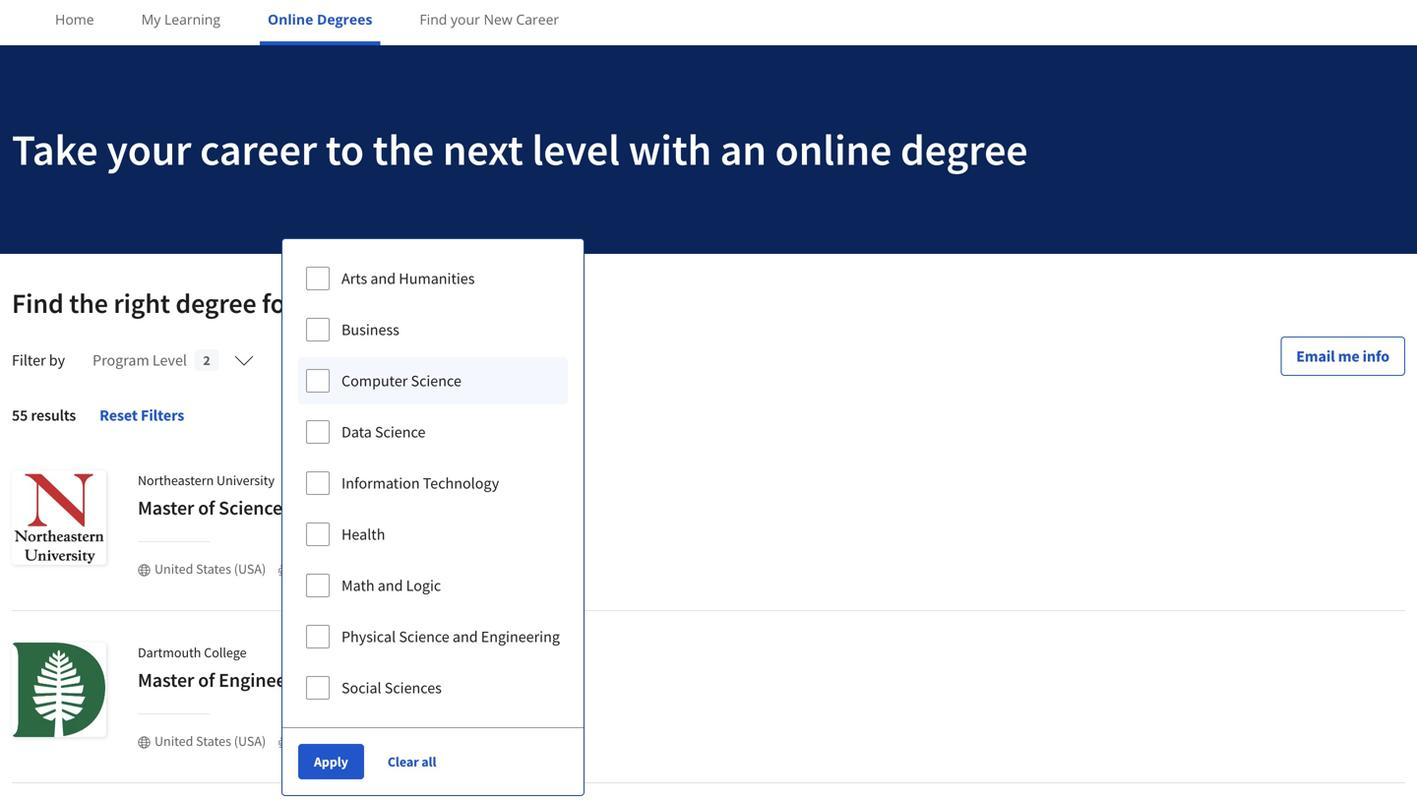 Task type: vqa. For each thing, say whether or not it's contained in the screenshot.
Level
yes



Task type: describe. For each thing, give the bounding box(es) containing it.
states for science
[[196, 560, 231, 578]]

with
[[629, 122, 712, 177]]

by
[[49, 350, 65, 370]]

clear
[[388, 753, 419, 771]]

23,
[[513, 732, 530, 750]]

united for master of science in data analytics engineering
[[155, 560, 193, 578]]

technology
[[423, 474, 499, 493]]

dartmouth college master of engineering in computer engineering
[[138, 644, 532, 693]]

new
[[484, 10, 513, 29]]

subject button
[[282, 337, 422, 384]]

online
[[268, 10, 313, 29]]

northeastern
[[138, 472, 214, 489]]

info
[[1363, 347, 1390, 366]]

2024
[[533, 732, 560, 750]]

next
[[443, 122, 524, 177]]

55
[[12, 406, 28, 425]]

northeastern university image
[[12, 471, 106, 565]]

find your new career
[[420, 10, 559, 29]]

data inside the northeastern university master of science in data analytics engineering
[[306, 496, 345, 520]]

home link
[[47, 0, 102, 41]]

career
[[516, 10, 559, 29]]

arts and humanities
[[342, 269, 475, 288]]

clear all button
[[380, 744, 444, 780]]

results
[[31, 406, 76, 425]]

0 vertical spatial the
[[373, 122, 434, 177]]

and for humanities
[[371, 269, 396, 288]]

career
[[200, 122, 317, 177]]

information technology
[[342, 474, 499, 493]]

my learning link
[[134, 0, 228, 41]]

business
[[342, 320, 400, 340]]

in for computer
[[323, 668, 339, 693]]

online degrees
[[268, 10, 373, 29]]

for
[[262, 286, 296, 320]]

subject
[[293, 350, 343, 370]]

apply
[[314, 753, 348, 771]]

take
[[12, 122, 98, 177]]

social sciences
[[342, 678, 442, 698]]

(usa) for science
[[234, 560, 266, 578]]

degrees
[[317, 10, 373, 29]]

science inside the northeastern university master of science in data analytics engineering
[[219, 496, 283, 520]]

science for data science
[[375, 422, 426, 442]]

0 horizontal spatial degree
[[176, 286, 257, 320]]

engineering inside the 'options list' list box
[[481, 627, 560, 647]]

computer science
[[342, 371, 462, 391]]

sciences
[[385, 678, 442, 698]]

my
[[141, 10, 161, 29]]

and for logic
[[378, 576, 403, 596]]

university
[[217, 472, 275, 489]]

of for engineering
[[198, 668, 215, 693]]

email me info
[[1297, 347, 1390, 366]]

health
[[342, 525, 385, 544]]

application due february 23, 2024
[[365, 732, 560, 750]]

of for science
[[198, 496, 215, 520]]

find for find your new career
[[420, 10, 447, 29]]

dartmouth
[[138, 644, 201, 662]]

analytics
[[349, 496, 425, 520]]

states for engineering
[[196, 732, 231, 750]]

math and logic
[[342, 576, 441, 596]]

northeastern university master of science in data analytics engineering
[[138, 472, 530, 520]]

college
[[204, 644, 247, 662]]

email me info button
[[1281, 337, 1406, 376]]

to
[[326, 122, 364, 177]]



Task type: locate. For each thing, give the bounding box(es) containing it.
your right take
[[107, 122, 191, 177]]

physical
[[342, 627, 396, 647]]

in inside dartmouth college master of engineering in computer engineering
[[323, 668, 339, 693]]

computer inside the 'options list' list box
[[342, 371, 408, 391]]

2 united from the top
[[155, 732, 193, 750]]

data up health on the left of the page
[[306, 496, 345, 520]]

english
[[295, 560, 337, 578], [295, 732, 337, 750]]

united states (usa) for engineering
[[155, 732, 266, 750]]

english up apply
[[295, 732, 337, 750]]

all
[[422, 753, 436, 771]]

me
[[1339, 347, 1360, 366]]

(usa) up college
[[234, 560, 266, 578]]

take your career to the next level with an online degree
[[12, 122, 1028, 177]]

0 vertical spatial and
[[371, 269, 396, 288]]

2 united states (usa) from the top
[[155, 732, 266, 750]]

1 vertical spatial (usa)
[[234, 732, 266, 750]]

reset filters button
[[84, 392, 200, 439]]

options list list box
[[283, 239, 584, 728]]

application
[[365, 732, 431, 750]]

your inside "find your new career" link
[[451, 10, 480, 29]]

of down northeastern at the bottom
[[198, 496, 215, 520]]

online degrees link
[[260, 0, 380, 45]]

english for computer
[[295, 732, 337, 750]]

0 vertical spatial data
[[342, 422, 372, 442]]

states up college
[[196, 560, 231, 578]]

1 (usa) from the top
[[234, 560, 266, 578]]

english for data
[[295, 560, 337, 578]]

1 vertical spatial the
[[69, 286, 108, 320]]

find left the new on the top left of the page
[[420, 10, 447, 29]]

1 horizontal spatial find
[[420, 10, 447, 29]]

arts
[[342, 269, 367, 288]]

right
[[114, 286, 170, 320]]

0 vertical spatial of
[[198, 496, 215, 520]]

0 vertical spatial degree
[[901, 122, 1028, 177]]

email
[[1297, 347, 1336, 366]]

filter
[[12, 350, 46, 370]]

data up information
[[342, 422, 372, 442]]

united up the dartmouth
[[155, 560, 193, 578]]

information
[[342, 474, 420, 493]]

0 vertical spatial find
[[420, 10, 447, 29]]

master
[[138, 496, 194, 520], [138, 668, 194, 693]]

in inside the northeastern university master of science in data analytics engineering
[[286, 496, 302, 520]]

1 united states (usa) from the top
[[155, 560, 266, 578]]

humanities
[[399, 269, 475, 288]]

science up data science
[[411, 371, 462, 391]]

2 vertical spatial and
[[453, 627, 478, 647]]

1 united from the top
[[155, 560, 193, 578]]

1 horizontal spatial in
[[323, 668, 339, 693]]

in left "analytics"
[[286, 496, 302, 520]]

data science
[[342, 422, 426, 442]]

apply button
[[298, 744, 364, 780]]

55 results
[[12, 406, 76, 425]]

united
[[155, 560, 193, 578], [155, 732, 193, 750]]

0 vertical spatial in
[[286, 496, 302, 520]]

science
[[411, 371, 462, 391], [375, 422, 426, 442], [219, 496, 283, 520], [399, 627, 450, 647]]

your for career
[[107, 122, 191, 177]]

engineering
[[429, 496, 530, 520], [481, 627, 560, 647], [219, 668, 319, 693], [431, 668, 532, 693]]

of
[[198, 496, 215, 520], [198, 668, 215, 693]]

an
[[720, 122, 767, 177]]

find up filter by
[[12, 286, 64, 320]]

in for data
[[286, 496, 302, 520]]

computer inside dartmouth college master of engineering in computer engineering
[[343, 668, 427, 693]]

0 horizontal spatial in
[[286, 496, 302, 520]]

2 (usa) from the top
[[234, 732, 266, 750]]

find for find the right degree for you
[[12, 286, 64, 320]]

your left the new on the top left of the page
[[451, 10, 480, 29]]

my learning
[[141, 10, 221, 29]]

1 vertical spatial computer
[[343, 668, 427, 693]]

states down college
[[196, 732, 231, 750]]

february
[[458, 732, 510, 750]]

computer
[[342, 371, 408, 391], [343, 668, 427, 693]]

0 horizontal spatial find
[[12, 286, 64, 320]]

your
[[451, 10, 480, 29], [107, 122, 191, 177]]

logic
[[406, 576, 441, 596]]

(usa)
[[234, 560, 266, 578], [234, 732, 266, 750]]

0 horizontal spatial your
[[107, 122, 191, 177]]

learning
[[164, 10, 221, 29]]

of inside the northeastern university master of science in data analytics engineering
[[198, 496, 215, 520]]

1 vertical spatial degree
[[176, 286, 257, 320]]

filters
[[141, 406, 184, 425]]

states
[[196, 560, 231, 578], [196, 732, 231, 750]]

united states (usa) up college
[[155, 560, 266, 578]]

find
[[420, 10, 447, 29], [12, 286, 64, 320]]

1 of from the top
[[198, 496, 215, 520]]

in
[[286, 496, 302, 520], [323, 668, 339, 693]]

science down university
[[219, 496, 283, 520]]

degree
[[901, 122, 1028, 177], [176, 286, 257, 320]]

computer down business
[[342, 371, 408, 391]]

you
[[301, 286, 345, 320]]

united down the dartmouth
[[155, 732, 193, 750]]

1 vertical spatial states
[[196, 732, 231, 750]]

find the right degree for you
[[12, 286, 345, 320]]

the
[[373, 122, 434, 177], [69, 286, 108, 320]]

(usa) for engineering
[[234, 732, 266, 750]]

home
[[55, 10, 94, 29]]

(usa) left apply button
[[234, 732, 266, 750]]

1 vertical spatial united states (usa)
[[155, 732, 266, 750]]

1 vertical spatial and
[[378, 576, 403, 596]]

computer down physical
[[343, 668, 427, 693]]

online
[[775, 122, 892, 177]]

clear all
[[388, 753, 436, 771]]

science down computer science
[[375, 422, 426, 442]]

0 vertical spatial computer
[[342, 371, 408, 391]]

the right to
[[373, 122, 434, 177]]

1 master from the top
[[138, 496, 194, 520]]

of inside dartmouth college master of engineering in computer engineering
[[198, 668, 215, 693]]

due
[[434, 732, 455, 750]]

2 of from the top
[[198, 668, 215, 693]]

master for master of science in data analytics engineering
[[138, 496, 194, 520]]

1 vertical spatial your
[[107, 122, 191, 177]]

of down college
[[198, 668, 215, 693]]

0 vertical spatial (usa)
[[234, 560, 266, 578]]

0 vertical spatial states
[[196, 560, 231, 578]]

1 vertical spatial find
[[12, 286, 64, 320]]

physical science and engineering
[[342, 627, 560, 647]]

data inside the 'options list' list box
[[342, 422, 372, 442]]

in left social
[[323, 668, 339, 693]]

0 vertical spatial united states (usa)
[[155, 560, 266, 578]]

master down northeastern at the bottom
[[138, 496, 194, 520]]

1 horizontal spatial degree
[[901, 122, 1028, 177]]

0 vertical spatial united
[[155, 560, 193, 578]]

your for new
[[451, 10, 480, 29]]

master inside the northeastern university master of science in data analytics engineering
[[138, 496, 194, 520]]

english left math
[[295, 560, 337, 578]]

science for physical science and engineering
[[399, 627, 450, 647]]

united states (usa)
[[155, 560, 266, 578], [155, 732, 266, 750]]

0 vertical spatial english
[[295, 560, 337, 578]]

level
[[532, 122, 620, 177]]

1 vertical spatial english
[[295, 732, 337, 750]]

data
[[342, 422, 372, 442], [306, 496, 345, 520]]

filter by
[[12, 350, 65, 370]]

1 vertical spatial master
[[138, 668, 194, 693]]

science for computer science
[[411, 371, 462, 391]]

math
[[342, 576, 375, 596]]

1 vertical spatial in
[[323, 668, 339, 693]]

1 vertical spatial data
[[306, 496, 345, 520]]

dartmouth college image
[[12, 643, 106, 737]]

united states (usa) down college
[[155, 732, 266, 750]]

0 horizontal spatial the
[[69, 286, 108, 320]]

united states (usa) for science
[[155, 560, 266, 578]]

actions toolbar
[[283, 728, 584, 795]]

1 horizontal spatial the
[[373, 122, 434, 177]]

1 vertical spatial of
[[198, 668, 215, 693]]

1 vertical spatial united
[[155, 732, 193, 750]]

united for master of engineering in computer engineering
[[155, 732, 193, 750]]

master down the dartmouth
[[138, 668, 194, 693]]

2 master from the top
[[138, 668, 194, 693]]

the left right
[[69, 286, 108, 320]]

2 english from the top
[[295, 732, 337, 750]]

and
[[371, 269, 396, 288], [378, 576, 403, 596], [453, 627, 478, 647]]

master for master of engineering in computer engineering
[[138, 668, 194, 693]]

1 english from the top
[[295, 560, 337, 578]]

0 vertical spatial master
[[138, 496, 194, 520]]

2 states from the top
[[196, 732, 231, 750]]

0 vertical spatial your
[[451, 10, 480, 29]]

1 horizontal spatial your
[[451, 10, 480, 29]]

social
[[342, 678, 382, 698]]

reset
[[100, 406, 138, 425]]

engineering inside the northeastern university master of science in data analytics engineering
[[429, 496, 530, 520]]

1 states from the top
[[196, 560, 231, 578]]

reset filters
[[100, 406, 184, 425]]

find your new career link
[[412, 0, 567, 41]]

science down logic
[[399, 627, 450, 647]]

master inside dartmouth college master of engineering in computer engineering
[[138, 668, 194, 693]]



